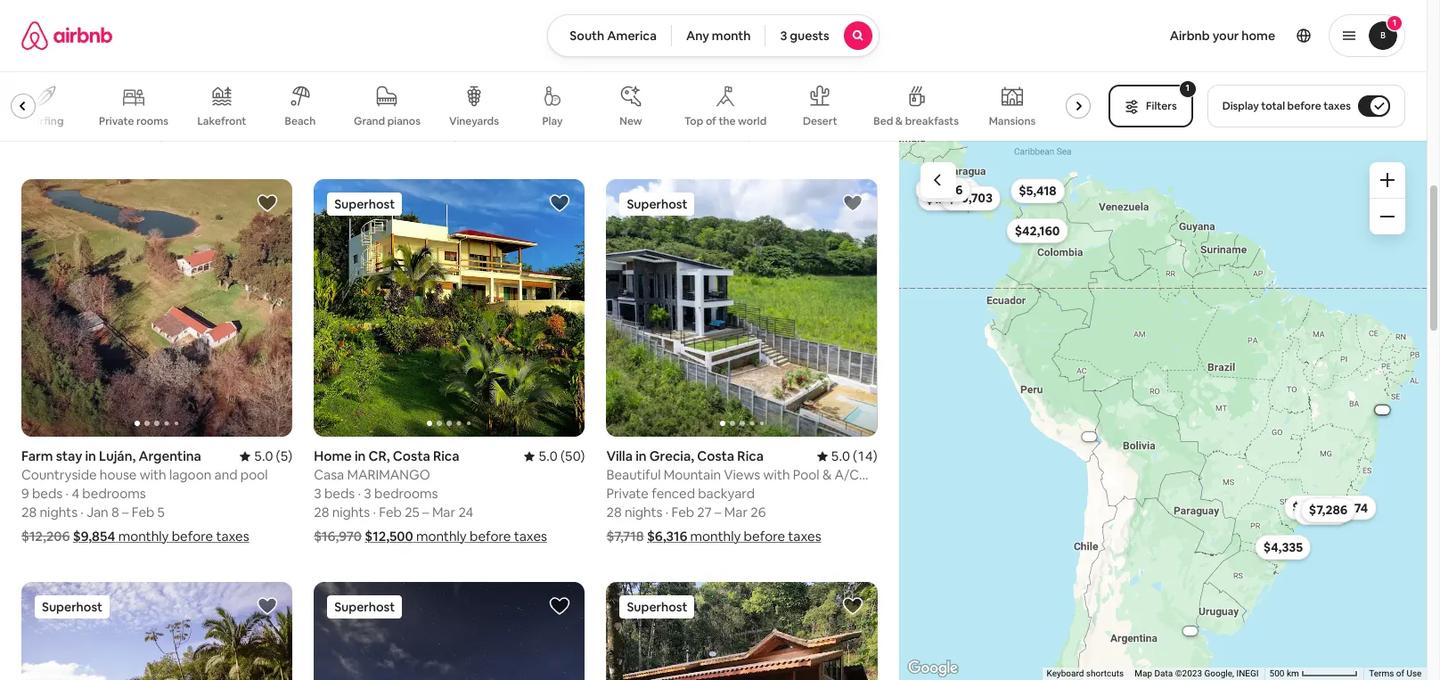 Task type: locate. For each thing, give the bounding box(es) containing it.
28 up $11,767 at the left
[[606, 101, 622, 118]]

south
[[570, 28, 605, 44]]

3 left the guests
[[780, 28, 787, 44]]

1 rica from the left
[[433, 447, 460, 464]]

28 up $13,947
[[21, 101, 37, 118]]

mar left "26"
[[724, 504, 748, 521]]

top
[[685, 114, 704, 128]]

1 horizontal spatial costa
[[697, 447, 735, 464]]

28 up the $7,718 at the bottom left of page
[[606, 504, 622, 521]]

private fenced backyard for may
[[21, 82, 170, 99]]

0 horizontal spatial $8,248
[[365, 125, 408, 142]]

2 horizontal spatial 5.0
[[831, 447, 850, 464]]

1 vertical spatial $12,500
[[365, 528, 413, 545]]

keyboard shortcuts
[[1047, 669, 1124, 678]]

(5)
[[276, 447, 293, 464]]

$10,092
[[314, 125, 362, 142]]

feb left "11"
[[379, 101, 402, 118]]

taxes inside display total before taxes button
[[1324, 99, 1351, 113]]

$10,703 inside button
[[948, 190, 993, 206]]

1 private fenced backyard from the left
[[21, 82, 170, 99]]

2 costa from the left
[[697, 447, 735, 464]]

fenced for mar
[[652, 82, 695, 99]]

1 28 nights from the left
[[21, 101, 78, 118]]

nights up $11,767 at the left
[[625, 101, 663, 118]]

5.0 (50)
[[539, 447, 585, 464]]

nights
[[40, 101, 78, 118], [332, 101, 370, 118], [625, 101, 663, 118], [40, 504, 78, 521], [332, 504, 370, 521], [625, 504, 663, 521]]

map
[[1135, 669, 1152, 678]]

world
[[738, 114, 767, 128]]

total
[[1261, 99, 1285, 113]]

$3,628
[[1293, 499, 1332, 515]]

add to wishlist: villa in grecia, costa rica image
[[842, 193, 863, 214]]

$12,500 button
[[918, 185, 980, 210]]

3 in from the left
[[636, 447, 647, 464]]

$16,970
[[314, 528, 362, 545]]

airbnb
[[1170, 28, 1210, 44]]

private inside "private fenced backyard 28 nights · feb 27 – mar 26 $7,718 $6,316 monthly before taxes"
[[606, 485, 649, 502]]

1 horizontal spatial $10,703
[[948, 190, 993, 206]]

1 5.0 from the left
[[254, 447, 273, 464]]

use
[[1407, 669, 1422, 678]]

– right 16
[[131, 101, 138, 118]]

nights up $10,092
[[332, 101, 370, 118]]

feb left 27
[[672, 504, 694, 521]]

with
[[140, 466, 166, 483]]

of for terms
[[1396, 669, 1404, 678]]

$9,854
[[73, 528, 115, 545]]

beds down the countryside
[[32, 485, 63, 502]]

feb inside "private fenced backyard 28 nights · feb 27 – mar 26 $7,718 $6,316 monthly before taxes"
[[672, 504, 694, 521]]

– right 8 at left
[[122, 504, 129, 521]]

before down "26"
[[744, 528, 785, 545]]

1 vertical spatial $10,703
[[948, 190, 993, 206]]

of left use
[[1396, 669, 1404, 678]]

2 rica from the left
[[737, 447, 764, 464]]

before left desert
[[757, 125, 799, 142]]

·
[[373, 101, 376, 118], [66, 485, 69, 502], [358, 485, 361, 502], [81, 504, 84, 521], [373, 504, 376, 521], [666, 504, 669, 521]]

grand
[[354, 114, 385, 128]]

$5,418
[[1019, 182, 1057, 198]]

$4,335 button
[[1255, 534, 1311, 559]]

$4,335
[[1264, 539, 1303, 555]]

28 down 9 at the bottom of the page
[[21, 504, 37, 521]]

km
[[1287, 669, 1299, 678]]

28 up $10,092
[[314, 101, 329, 118]]

display
[[1223, 99, 1259, 113]]

bed
[[874, 114, 893, 128]]

in right stay in the left bottom of the page
[[85, 447, 96, 464]]

0 vertical spatial $12,500
[[926, 190, 972, 206]]

0 horizontal spatial private fenced backyard
[[21, 82, 170, 99]]

before down 24 on the left of the page
[[470, 528, 511, 545]]

0 horizontal spatial 28 nights
[[21, 101, 78, 118]]

0 horizontal spatial beds
[[32, 485, 63, 502]]

$10,703
[[654, 125, 701, 142], [948, 190, 993, 206]]

0 horizontal spatial 5.0
[[254, 447, 273, 464]]

0 horizontal spatial in
[[85, 447, 96, 464]]

bedrooms up the 25
[[374, 485, 438, 502]]

– inside 3 bedrooms 28 nights · feb 11 – mar 10 $10,092 $8,248 monthly before taxes
[[419, 101, 425, 118]]

home in cr, costa rica casa marimango 3 beds · 3 bedrooms 28 nights · feb 25 – mar 24 $16,970 $12,500 monthly before taxes
[[314, 447, 547, 545]]

of
[[706, 114, 716, 128], [1396, 669, 1404, 678]]

bedrooms
[[375, 82, 438, 99], [82, 485, 146, 502], [374, 485, 438, 502]]

3 5.0 from the left
[[831, 447, 850, 464]]

1 horizontal spatial beds
[[324, 485, 355, 502]]

before down 13
[[169, 125, 211, 142]]

backyard for apr
[[698, 82, 755, 99]]

beach
[[285, 114, 316, 128]]

rica up "26"
[[737, 447, 764, 464]]

bedrooms inside 3 bedrooms 28 nights · feb 11 – mar 10 $10,092 $8,248 monthly before taxes
[[375, 82, 438, 99]]

0 horizontal spatial $12,500
[[365, 528, 413, 545]]

0 vertical spatial 1
[[1393, 17, 1397, 29]]

in for home in cr, costa rica casa marimango 3 beds · 3 bedrooms 28 nights · feb 25 – mar 24 $16,970 $12,500 monthly before taxes
[[355, 447, 366, 464]]

in left cr,
[[355, 447, 366, 464]]

costa right grecia,
[[697, 447, 735, 464]]

$8,248
[[365, 125, 408, 142], [1302, 504, 1343, 520]]

taxes inside farm stay in luján, argentina countryside house with lagoon and pool 9 beds · 4 bedrooms 28 nights · jan 8 – feb 5 $12,206 $9,854 monthly before taxes
[[216, 528, 249, 545]]

in inside farm stay in luján, argentina countryside house with lagoon and pool 9 beds · 4 bedrooms 28 nights · jan 8 – feb 5 $12,206 $9,854 monthly before taxes
[[85, 447, 96, 464]]

· left 27
[[666, 504, 669, 521]]

$7,286 button
[[1301, 497, 1356, 522]]

mar
[[428, 101, 452, 118], [672, 101, 695, 118], [432, 504, 456, 521], [724, 504, 748, 521]]

lakefront
[[197, 114, 246, 128]]

backyard up 'mar 31 – apr 28'
[[698, 82, 755, 99]]

inegi
[[1236, 669, 1259, 678]]

of inside group
[[706, 114, 716, 128]]

500 km button
[[1264, 668, 1364, 680]]

your
[[1213, 28, 1239, 44]]

private fenced backyard up may
[[21, 82, 170, 99]]

any
[[686, 28, 709, 44]]

before inside "private fenced backyard 28 nights · feb 27 – mar 26 $7,718 $6,316 monthly before taxes"
[[744, 528, 785, 545]]

south america
[[570, 28, 657, 44]]

google,
[[1204, 669, 1234, 678]]

mar inside home in cr, costa rica casa marimango 3 beds · 3 bedrooms 28 nights · feb 25 – mar 24 $16,970 $12,500 monthly before taxes
[[432, 504, 456, 521]]

group
[[0, 71, 1146, 141], [21, 179, 293, 437], [314, 179, 856, 437], [606, 179, 878, 437], [21, 582, 293, 680], [314, 582, 585, 680], [606, 582, 878, 680]]

· left 4
[[66, 485, 69, 502]]

monthly inside 3 bedrooms 28 nights · feb 11 – mar 10 $10,092 $8,248 monthly before taxes
[[411, 125, 461, 142]]

fenced
[[67, 82, 110, 99], [652, 82, 695, 99], [652, 485, 695, 502]]

1 horizontal spatial private fenced backyard
[[606, 82, 755, 99]]

$7,843
[[933, 182, 972, 198]]

5.0 for 5.0 (5)
[[254, 447, 273, 464]]

private fenced backyard
[[21, 82, 170, 99], [606, 82, 755, 99]]

1 horizontal spatial $12,500
[[926, 190, 972, 206]]

monthly down 5
[[118, 528, 169, 545]]

1 vertical spatial $8,248
[[1302, 504, 1343, 520]]

rica inside home in cr, costa rica casa marimango 3 beds · 3 bedrooms 28 nights · feb 25 – mar 24 $16,970 $12,500 monthly before taxes
[[433, 447, 460, 464]]

1 costa from the left
[[393, 447, 430, 464]]

3 down marimango
[[364, 485, 371, 502]]

display total before taxes
[[1223, 99, 1351, 113]]

bedrooms up 8 at left
[[82, 485, 146, 502]]

28 up $16,970
[[314, 504, 329, 521]]

terms of use link
[[1369, 669, 1422, 678]]

28 nights
[[21, 101, 78, 118], [606, 101, 663, 118]]

0 horizontal spatial costa
[[393, 447, 430, 464]]

4.82
[[815, 45, 842, 62]]

monthly inside farm stay in luján, argentina countryside house with lagoon and pool 9 beds · 4 bedrooms 28 nights · jan 8 – feb 5 $12,206 $9,854 monthly before taxes
[[118, 528, 169, 545]]

backyard up 27
[[698, 485, 755, 502]]

before down lagoon
[[172, 528, 213, 545]]

3
[[780, 28, 787, 44], [364, 82, 372, 99], [314, 485, 321, 502], [364, 485, 371, 502]]

2 beds from the left
[[324, 485, 355, 502]]

· left pianos
[[373, 101, 376, 118]]

backyard up may 16 – jun 13
[[113, 82, 170, 99]]

before right the total
[[1288, 99, 1321, 113]]

0 horizontal spatial $6,316
[[647, 528, 688, 545]]

1 horizontal spatial $9,476
[[924, 181, 963, 197]]

&
[[896, 114, 903, 128]]

0 vertical spatial $8,248
[[365, 125, 408, 142]]

of left the
[[706, 114, 716, 128]]

may
[[87, 101, 112, 118]]

28 inside "private fenced backyard 28 nights · feb 27 – mar 26 $7,718 $6,316 monthly before taxes"
[[606, 504, 622, 521]]

$6,316
[[937, 186, 975, 202], [647, 528, 688, 545]]

monthly down the 10
[[411, 125, 461, 142]]

nights up $16,970
[[332, 504, 370, 521]]

2 5.0 from the left
[[539, 447, 558, 464]]

bedrooms inside farm stay in luján, argentina countryside house with lagoon and pool 9 beds · 4 bedrooms 28 nights · jan 8 – feb 5 $12,206 $9,854 monthly before taxes
[[82, 485, 146, 502]]

1 vertical spatial of
[[1396, 669, 1404, 678]]

in right villa
[[636, 447, 647, 464]]

0 horizontal spatial $9,476
[[72, 125, 113, 142]]

before down the 10
[[464, 125, 506, 142]]

4.82 out of 5 average rating,  153 reviews image
[[801, 45, 878, 62]]

1 horizontal spatial 1
[[1393, 17, 1397, 29]]

rica
[[433, 447, 460, 464], [737, 447, 764, 464]]

2 28 nights from the left
[[606, 101, 663, 118]]

2 horizontal spatial in
[[636, 447, 647, 464]]

1 in from the left
[[85, 447, 96, 464]]

feb inside 3 bedrooms 28 nights · feb 11 – mar 10 $10,092 $8,248 monthly before taxes
[[379, 101, 402, 118]]

0 vertical spatial of
[[706, 114, 716, 128]]

1 horizontal spatial $6,316
[[937, 186, 975, 202]]

0 horizontal spatial $10,703
[[654, 125, 701, 142]]

1 beds from the left
[[32, 485, 63, 502]]

south america button
[[547, 14, 672, 57]]

5.0 left the (50)
[[539, 447, 558, 464]]

cr,
[[369, 447, 390, 464]]

villa
[[606, 447, 633, 464]]

5.0 left (14)
[[831, 447, 850, 464]]

private fenced backyard 28 nights · feb 27 – mar 26 $7,718 $6,316 monthly before taxes
[[606, 485, 821, 545]]

5.0 out of 5 average rating,  5 reviews image
[[240, 447, 293, 464]]

mar left 24 on the left of the page
[[432, 504, 456, 521]]

28 nights up $13,947
[[21, 101, 78, 118]]

1 horizontal spatial of
[[1396, 669, 1404, 678]]

beds
[[32, 485, 63, 502], [324, 485, 355, 502]]

fenced for may
[[67, 82, 110, 99]]

casa
[[314, 466, 344, 483]]

None search field
[[547, 14, 880, 57]]

1 button
[[1329, 14, 1406, 57]]

surfing
[[27, 114, 64, 128]]

– inside farm stay in luján, argentina countryside house with lagoon and pool 9 beds · 4 bedrooms 28 nights · jan 8 – feb 5 $12,206 $9,854 monthly before taxes
[[122, 504, 129, 521]]

pianos
[[387, 114, 421, 128]]

costa up marimango
[[393, 447, 430, 464]]

none search field containing south america
[[547, 14, 880, 57]]

0 horizontal spatial of
[[706, 114, 716, 128]]

feb inside farm stay in luján, argentina countryside house with lagoon and pool 9 beds · 4 bedrooms 28 nights · jan 8 – feb 5 $12,206 $9,854 monthly before taxes
[[132, 504, 154, 521]]

monthly
[[116, 125, 167, 142], [411, 125, 461, 142], [704, 125, 755, 142], [118, 528, 169, 545], [416, 528, 467, 545], [690, 528, 741, 545]]

5.0 left (5) at the left of page
[[254, 447, 273, 464]]

fenced up the top
[[652, 82, 695, 99]]

fenced up may
[[67, 82, 110, 99]]

mar left the 10
[[428, 101, 452, 118]]

feb left the 25
[[379, 504, 402, 521]]

creative
[[1066, 114, 1109, 128]]

nights up the $7,718 at the bottom left of page
[[625, 504, 663, 521]]

– right the 25
[[423, 504, 429, 521]]

taxes inside home in cr, costa rica casa marimango 3 beds · 3 bedrooms 28 nights · feb 25 – mar 24 $16,970 $12,500 monthly before taxes
[[514, 528, 547, 545]]

beds down the casa
[[324, 485, 355, 502]]

0 horizontal spatial rica
[[433, 447, 460, 464]]

8
[[111, 504, 119, 521]]

28 inside home in cr, costa rica casa marimango 3 beds · 3 bedrooms 28 nights · feb 25 – mar 24 $16,970 $12,500 monthly before taxes
[[314, 504, 329, 521]]

monthly down apr
[[704, 125, 755, 142]]

rica up 24 on the left of the page
[[433, 447, 460, 464]]

1 vertical spatial $9,476
[[924, 181, 963, 197]]

nights down 4
[[40, 504, 78, 521]]

2 private fenced backyard from the left
[[606, 82, 755, 99]]

1 horizontal spatial in
[[355, 447, 366, 464]]

5.0 out of 5 average rating,  14 reviews image
[[817, 447, 878, 464]]

$8,248 inside button
[[1302, 504, 1343, 520]]

– right "11"
[[419, 101, 425, 118]]

$12,500 inside button
[[926, 190, 972, 206]]

$8,248 inside 3 bedrooms 28 nights · feb 11 – mar 10 $10,092 $8,248 monthly before taxes
[[365, 125, 408, 142]]

america
[[607, 28, 657, 44]]

monthly down 24 on the left of the page
[[416, 528, 467, 545]]

1 vertical spatial $6,316
[[647, 528, 688, 545]]

1 horizontal spatial $8,248
[[1302, 504, 1343, 520]]

before inside display total before taxes button
[[1288, 99, 1321, 113]]

pool
[[241, 466, 268, 483]]

fenced down grecia,
[[652, 485, 695, 502]]

grand pianos
[[354, 114, 421, 128]]

add to wishlist: cabin in pomerode, brazil image
[[257, 595, 278, 617]]

3 up grand
[[364, 82, 372, 99]]

in inside home in cr, costa rica casa marimango 3 beds · 3 bedrooms 28 nights · feb 25 – mar 24 $16,970 $12,500 monthly before taxes
[[355, 447, 366, 464]]

– right 27
[[715, 504, 722, 521]]

costa inside home in cr, costa rica casa marimango 3 beds · 3 bedrooms 28 nights · feb 25 – mar 24 $16,970 $12,500 monthly before taxes
[[393, 447, 430, 464]]

data
[[1154, 669, 1173, 678]]

bedrooms up "11"
[[375, 82, 438, 99]]

jan
[[87, 504, 108, 521]]

1 horizontal spatial 28 nights
[[606, 101, 663, 118]]

may 16 – jun 13
[[87, 101, 179, 118]]

1 horizontal spatial rica
[[737, 447, 764, 464]]

breakfasts
[[905, 114, 959, 128]]

feb left 5
[[132, 504, 154, 521]]

costa
[[393, 447, 430, 464], [697, 447, 735, 464]]

28 nights for $13,947
[[21, 101, 78, 118]]

any month button
[[671, 14, 766, 57]]

1 horizontal spatial 5.0
[[539, 447, 558, 464]]

28 right apr
[[749, 101, 765, 118]]

0 horizontal spatial 1
[[1186, 82, 1190, 94]]

costa for cr,
[[393, 447, 430, 464]]

before
[[1288, 99, 1321, 113], [169, 125, 211, 142], [464, 125, 506, 142], [757, 125, 799, 142], [172, 528, 213, 545], [470, 528, 511, 545], [744, 528, 785, 545]]

0 vertical spatial $6,316
[[937, 186, 975, 202]]

2 in from the left
[[355, 447, 366, 464]]

monthly down 27
[[690, 528, 741, 545]]

28 nights up $11,767 at the left
[[606, 101, 663, 118]]

private fenced backyard up 31
[[606, 82, 755, 99]]



Task type: vqa. For each thing, say whether or not it's contained in the screenshot.
Cabin
no



Task type: describe. For each thing, give the bounding box(es) containing it.
taxes inside 3 bedrooms 28 nights · feb 11 – mar 10 $10,092 $8,248 monthly before taxes
[[509, 125, 542, 142]]

before inside home in cr, costa rica casa marimango 3 beds · 3 bedrooms 28 nights · feb 25 – mar 24 $16,970 $12,500 monthly before taxes
[[470, 528, 511, 545]]

before inside farm stay in luján, argentina countryside house with lagoon and pool 9 beds · 4 bedrooms 28 nights · jan 8 – feb 5 $12,206 $9,854 monthly before taxes
[[172, 528, 213, 545]]

filters button
[[1109, 85, 1193, 127]]

27
[[697, 504, 712, 521]]

farm stay in luján, argentina countryside house with lagoon and pool 9 beds · 4 bedrooms 28 nights · jan 8 – feb 5 $12,206 $9,854 monthly before taxes
[[21, 447, 268, 545]]

· left the 25
[[373, 504, 376, 521]]

26
[[751, 504, 766, 521]]

16
[[115, 101, 128, 118]]

home
[[314, 447, 352, 464]]

$9,476 button
[[916, 177, 971, 202]]

5.0 for 5.0 (50)
[[539, 447, 558, 464]]

bedrooms inside home in cr, costa rica casa marimango 3 beds · 3 bedrooms 28 nights · feb 25 – mar 24 $16,970 $12,500 monthly before taxes
[[374, 485, 438, 502]]

31
[[698, 101, 711, 118]]

backyard inside "private fenced backyard 28 nights · feb 27 – mar 26 $7,718 $6,316 monthly before taxes"
[[698, 485, 755, 502]]

keyboard
[[1047, 669, 1084, 678]]

add to wishlist: home in cr, costa rica image
[[549, 193, 571, 214]]

11
[[405, 101, 416, 118]]

apr
[[724, 101, 746, 118]]

zoom in image
[[1381, 173, 1395, 187]]

grecia,
[[650, 447, 694, 464]]

3 down the casa
[[314, 485, 321, 502]]

$1,374
[[1331, 499, 1368, 515]]

beds inside farm stay in luján, argentina countryside house with lagoon and pool 9 beds · 4 bedrooms 28 nights · jan 8 – feb 5 $12,206 $9,854 monthly before taxes
[[32, 485, 63, 502]]

house
[[100, 466, 137, 483]]

the
[[719, 114, 736, 128]]

month
[[712, 28, 751, 44]]

· left jan at left bottom
[[81, 504, 84, 521]]

1 inside 1 dropdown button
[[1393, 17, 1397, 29]]

add to wishlist: farm stay in luján, argentina image
[[257, 193, 278, 214]]

5.0 out of 5 average rating,  50 reviews image
[[524, 447, 585, 464]]

4.92
[[531, 45, 558, 61]]

private fenced backyard for mar
[[606, 82, 755, 99]]

google map
showing 39 stays. region
[[899, 141, 1427, 680]]

of for top
[[706, 114, 716, 128]]

shortcuts
[[1086, 669, 1124, 678]]

3 guests
[[780, 28, 830, 44]]

(14)
[[853, 447, 878, 464]]

4
[[72, 485, 79, 502]]

– inside home in cr, costa rica casa marimango 3 beds · 3 bedrooms 28 nights · feb 25 – mar 24 $16,970 $12,500 monthly before taxes
[[423, 504, 429, 521]]

– right 31
[[714, 101, 721, 118]]

nights inside 3 bedrooms 28 nights · feb 11 – mar 10 $10,092 $8,248 monthly before taxes
[[332, 101, 370, 118]]

rica for cr,
[[433, 447, 460, 464]]

$13,947 $9,476 monthly before taxes
[[21, 125, 247, 142]]

(64)
[[561, 45, 585, 61]]

farm
[[21, 447, 53, 464]]

keyboard shortcuts button
[[1047, 668, 1124, 680]]

$10,703 button
[[940, 185, 1001, 210]]

– inside "private fenced backyard 28 nights · feb 27 – mar 26 $7,718 $6,316 monthly before taxes"
[[715, 504, 722, 521]]

$12,500 inside home in cr, costa rica casa marimango 3 beds · 3 bedrooms 28 nights · feb 25 – mar 24 $16,970 $12,500 monthly before taxes
[[365, 528, 413, 545]]

$42,160 button
[[1007, 218, 1068, 243]]

(50)
[[561, 447, 585, 464]]

10
[[455, 101, 468, 118]]

4.92 out of 5 average rating,  64 reviews image
[[516, 45, 585, 61]]

add to wishlist: home in monte verde, brazil image
[[842, 595, 863, 617]]

and
[[214, 466, 238, 483]]

private inside group
[[99, 114, 134, 128]]

$5,418 button
[[1011, 178, 1065, 203]]

$7,286
[[1309, 502, 1348, 518]]

24
[[458, 504, 474, 521]]

in for villa in grecia, costa rica
[[636, 447, 647, 464]]

jun
[[141, 101, 163, 118]]

monthly inside home in cr, costa rica casa marimango 3 beds · 3 bedrooms 28 nights · feb 25 – mar 24 $16,970 $12,500 monthly before taxes
[[416, 528, 467, 545]]

$1,374 button
[[1323, 495, 1376, 520]]

argentina
[[139, 447, 201, 464]]

villa in grecia, costa rica
[[606, 447, 764, 464]]

profile element
[[901, 0, 1406, 71]]

$6,316 inside "private fenced backyard 28 nights · feb 27 – mar 26 $7,718 $6,316 monthly before taxes"
[[647, 528, 688, 545]]

0 vertical spatial $10,703
[[654, 125, 701, 142]]

top of the world
[[685, 114, 767, 128]]

nights inside farm stay in luján, argentina countryside house with lagoon and pool 9 beds · 4 bedrooms 28 nights · jan 8 – feb 5 $12,206 $9,854 monthly before taxes
[[40, 504, 78, 521]]

zoom out image
[[1381, 209, 1395, 224]]

private rooms
[[99, 114, 168, 128]]

4.82 (153)
[[815, 45, 878, 62]]

1 vertical spatial 1
[[1186, 82, 1190, 94]]

feb inside home in cr, costa rica casa marimango 3 beds · 3 bedrooms 28 nights · feb 25 – mar 24 $16,970 $12,500 monthly before taxes
[[379, 504, 402, 521]]

taxes inside "private fenced backyard 28 nights · feb 27 – mar 26 $7,718 $6,316 monthly before taxes"
[[788, 528, 821, 545]]

group containing surfing
[[0, 71, 1146, 141]]

9
[[21, 485, 29, 502]]

28 inside 3 bedrooms 28 nights · feb 11 – mar 10 $10,092 $8,248 monthly before taxes
[[314, 101, 329, 118]]

mar 31 – apr 28
[[672, 101, 765, 118]]

mar inside 3 bedrooms 28 nights · feb 11 – mar 10 $10,092 $8,248 monthly before taxes
[[428, 101, 452, 118]]

bed & breakfasts
[[874, 114, 959, 128]]

· down marimango
[[358, 485, 361, 502]]

3 guests button
[[765, 14, 880, 57]]

· inside 3 bedrooms 28 nights · feb 11 – mar 10 $10,092 $8,248 monthly before taxes
[[373, 101, 376, 118]]

$11,767 $10,703 monthly before taxes
[[606, 125, 835, 142]]

rooms
[[136, 114, 168, 128]]

$8,248 button
[[1294, 500, 1351, 525]]

0 vertical spatial $9,476
[[72, 125, 113, 142]]

mar inside "private fenced backyard 28 nights · feb 27 – mar 26 $7,718 $6,316 monthly before taxes"
[[724, 504, 748, 521]]

mar left 31
[[672, 101, 695, 118]]

backyard for jun
[[113, 82, 170, 99]]

costa for grecia,
[[697, 447, 735, 464]]

monthly down may 16 – jun 13
[[116, 125, 167, 142]]

$11,767
[[606, 125, 651, 142]]

©2023
[[1175, 669, 1202, 678]]

terms
[[1369, 669, 1394, 678]]

28 nights for $11,767
[[606, 101, 663, 118]]

rica for grecia,
[[737, 447, 764, 464]]

4.92 (64)
[[531, 45, 585, 61]]

google image
[[903, 657, 962, 680]]

3 inside 3 bedrooms 28 nights · feb 11 – mar 10 $10,092 $8,248 monthly before taxes
[[364, 82, 372, 99]]

$7,718
[[606, 528, 644, 545]]

(153)
[[845, 45, 878, 62]]

beds inside home in cr, costa rica casa marimango 3 beds · 3 bedrooms 28 nights · feb 25 – mar 24 $16,970 $12,500 monthly before taxes
[[324, 485, 355, 502]]

$42,160
[[1015, 222, 1060, 238]]

creative spaces
[[1066, 114, 1146, 128]]

monthly inside "private fenced backyard 28 nights · feb 27 – mar 26 $7,718 $6,316 monthly before taxes"
[[690, 528, 741, 545]]

terms of use
[[1369, 669, 1422, 678]]

3 inside button
[[780, 28, 787, 44]]

filters
[[1146, 99, 1177, 113]]

before inside 3 bedrooms 28 nights · feb 11 – mar 10 $10,092 $8,248 monthly before taxes
[[464, 125, 506, 142]]

$6,316 inside button
[[937, 186, 975, 202]]

nights inside "private fenced backyard 28 nights · feb 27 – mar 26 $7,718 $6,316 monthly before taxes"
[[625, 504, 663, 521]]

stay
[[56, 447, 82, 464]]

luján,
[[99, 447, 136, 464]]

nights up $13,947
[[40, 101, 78, 118]]

5.0 for 5.0 (14)
[[831, 447, 850, 464]]

any month
[[686, 28, 751, 44]]

$9,476 inside $9,476 "button"
[[924, 181, 963, 197]]

· inside "private fenced backyard 28 nights · feb 27 – mar 26 $7,718 $6,316 monthly before taxes"
[[666, 504, 669, 521]]

3 bedrooms 28 nights · feb 11 – mar 10 $10,092 $8,248 monthly before taxes
[[314, 82, 542, 142]]

fenced inside "private fenced backyard 28 nights · feb 27 – mar 26 $7,718 $6,316 monthly before taxes"
[[652, 485, 695, 502]]

$3,628 $1,374
[[1293, 499, 1368, 515]]

play
[[542, 114, 563, 128]]

28 inside farm stay in luján, argentina countryside house with lagoon and pool 9 beds · 4 bedrooms 28 nights · jan 8 – feb 5 $12,206 $9,854 monthly before taxes
[[21, 504, 37, 521]]

airbnb your home link
[[1159, 17, 1286, 54]]

500
[[1269, 669, 1284, 678]]

nights inside home in cr, costa rica casa marimango 3 beds · 3 bedrooms 28 nights · feb 25 – mar 24 $16,970 $12,500 monthly before taxes
[[332, 504, 370, 521]]

desert
[[803, 114, 837, 128]]

$3,628 button
[[1284, 495, 1340, 520]]

$7,843 button
[[925, 178, 980, 202]]

map data ©2023 google, inegi
[[1135, 669, 1259, 678]]

add to wishlist: villa in la fortuna, costa rica image
[[549, 595, 571, 617]]



